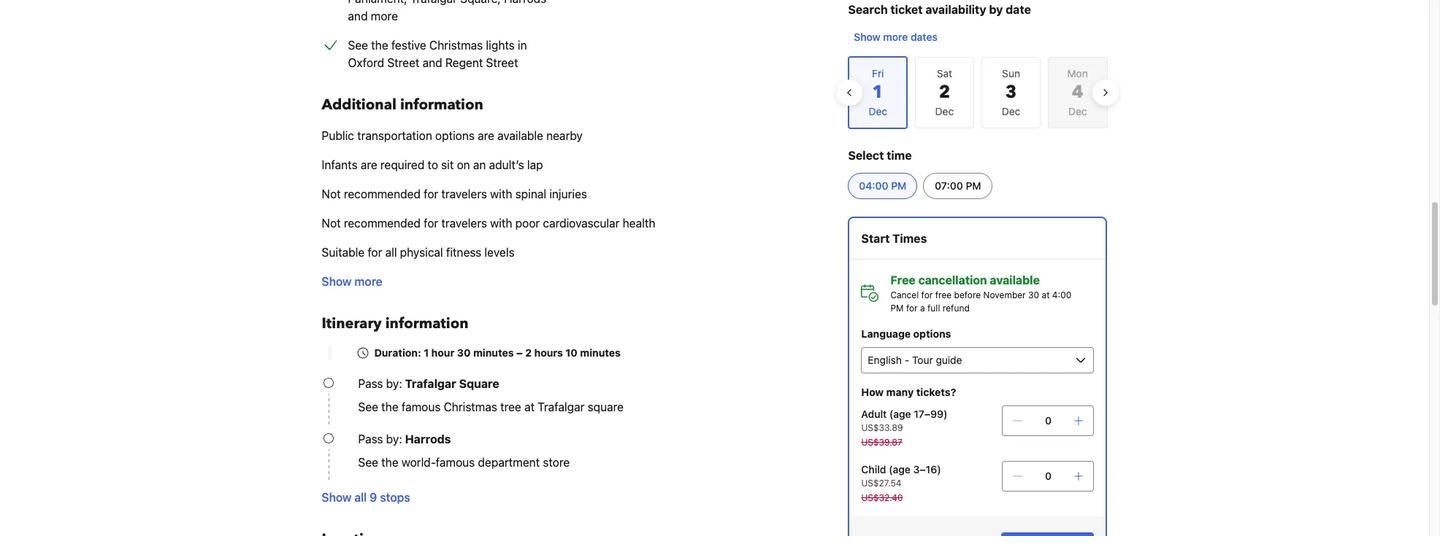 Task type: locate. For each thing, give the bounding box(es) containing it.
for up a
[[921, 290, 933, 301]]

2 not from the top
[[322, 217, 341, 230]]

0 vertical spatial 2
[[939, 80, 950, 104]]

9
[[370, 492, 377, 505]]

2 travelers from the top
[[441, 217, 487, 230]]

0 horizontal spatial 30
[[457, 347, 471, 359]]

famous
[[402, 401, 441, 414], [436, 456, 475, 470]]

pass left harrods at left bottom
[[358, 433, 383, 446]]

not down infants
[[322, 188, 341, 201]]

travelers down on
[[441, 188, 487, 201]]

0 vertical spatial famous
[[402, 401, 441, 414]]

available
[[498, 129, 543, 142], [990, 274, 1040, 287]]

see the famous christmas tree at trafalgar square
[[358, 401, 624, 414]]

for up physical
[[424, 217, 438, 230]]

trafalgar left square
[[538, 401, 585, 414]]

0 horizontal spatial all
[[355, 492, 367, 505]]

2 0 from the top
[[1045, 470, 1052, 483]]

07:00
[[935, 180, 963, 192]]

in
[[518, 39, 527, 52]]

dates
[[911, 31, 938, 43]]

recommended
[[344, 188, 421, 201], [344, 217, 421, 230]]

see inside the see the festive christmas lights in oxford street and regent street
[[348, 39, 368, 52]]

1 horizontal spatial dec
[[1002, 105, 1021, 118]]

all left physical
[[385, 246, 397, 259]]

show more dates button
[[848, 24, 943, 50]]

0 vertical spatial with
[[490, 188, 512, 201]]

1 minutes from the left
[[473, 347, 514, 359]]

available up the november
[[990, 274, 1040, 287]]

1 horizontal spatial more
[[883, 31, 908, 43]]

30 inside free cancellation available cancel for free before november 30 at 4:00 pm for a full refund
[[1028, 290, 1039, 301]]

see for see the world-famous department store
[[358, 456, 378, 470]]

0 horizontal spatial options
[[435, 129, 475, 142]]

with left poor
[[490, 217, 512, 230]]

by:
[[386, 378, 402, 391], [386, 433, 402, 446]]

dec inside mon 4 dec
[[1068, 105, 1087, 118]]

all inside button
[[355, 492, 367, 505]]

trafalgar
[[405, 378, 456, 391], [538, 401, 585, 414]]

1 dec from the left
[[935, 105, 954, 118]]

pass down duration: on the left of the page
[[358, 378, 383, 391]]

0 vertical spatial trafalgar
[[405, 378, 456, 391]]

0 vertical spatial at
[[1042, 290, 1050, 301]]

see up pass by: harrods
[[358, 401, 378, 414]]

world-
[[402, 456, 436, 470]]

1 vertical spatial travelers
[[441, 217, 487, 230]]

transportation
[[357, 129, 432, 142]]

1 vertical spatial show
[[322, 275, 352, 288]]

oxford
[[348, 56, 384, 69]]

1 vertical spatial with
[[490, 217, 512, 230]]

0 horizontal spatial trafalgar
[[405, 378, 456, 391]]

1 vertical spatial more
[[355, 275, 382, 288]]

for right suitable
[[368, 246, 382, 259]]

1 vertical spatial the
[[381, 401, 399, 414]]

30 right hour
[[457, 347, 471, 359]]

show for show more dates
[[854, 31, 881, 43]]

information
[[400, 95, 483, 115], [385, 314, 469, 334]]

0 vertical spatial by:
[[386, 378, 402, 391]]

christmas up 'regent'
[[429, 39, 483, 52]]

show left 9
[[322, 492, 352, 505]]

pm down cancel
[[891, 303, 904, 314]]

1 with from the top
[[490, 188, 512, 201]]

1 vertical spatial famous
[[436, 456, 475, 470]]

more inside "button"
[[883, 31, 908, 43]]

travelers for spinal
[[441, 188, 487, 201]]

mon
[[1067, 67, 1088, 80]]

0 vertical spatial pass
[[358, 378, 383, 391]]

4
[[1072, 80, 1083, 104]]

show down suitable
[[322, 275, 352, 288]]

(age down many in the right bottom of the page
[[889, 408, 911, 421]]

0 vertical spatial 0
[[1045, 415, 1052, 427]]

options
[[435, 129, 475, 142], [913, 328, 951, 340]]

more for show more dates
[[883, 31, 908, 43]]

adult's
[[489, 158, 524, 172]]

1 vertical spatial options
[[913, 328, 951, 340]]

1 pass from the top
[[358, 378, 383, 391]]

pass
[[358, 378, 383, 391], [358, 433, 383, 446]]

0 vertical spatial more
[[883, 31, 908, 43]]

1 vertical spatial christmas
[[444, 401, 497, 414]]

by: for harrods
[[386, 433, 402, 446]]

availability
[[926, 3, 986, 16]]

0 horizontal spatial available
[[498, 129, 543, 142]]

famous down pass by: trafalgar square
[[402, 401, 441, 414]]

0
[[1045, 415, 1052, 427], [1045, 470, 1052, 483]]

available up adult's
[[498, 129, 543, 142]]

show more
[[322, 275, 382, 288]]

by: left harrods at left bottom
[[386, 433, 402, 446]]

ticket
[[891, 3, 923, 16]]

duration:
[[374, 347, 421, 359]]

(age up us$27.54
[[889, 464, 911, 476]]

street down lights
[[486, 56, 518, 69]]

show inside 'show all 9 stops' button
[[322, 492, 352, 505]]

by: down duration: on the left of the page
[[386, 378, 402, 391]]

pass for pass by: harrods
[[358, 433, 383, 446]]

see up show all 9 stops in the left of the page
[[358, 456, 378, 470]]

1 recommended from the top
[[344, 188, 421, 201]]

1 (age from the top
[[889, 408, 911, 421]]

0 horizontal spatial more
[[355, 275, 382, 288]]

0 vertical spatial not
[[322, 188, 341, 201]]

street
[[387, 56, 419, 69], [486, 56, 518, 69]]

all left 9
[[355, 492, 367, 505]]

public transportation options are available nearby
[[322, 129, 583, 142]]

christmas down square
[[444, 401, 497, 414]]

show inside 'show more dates' "button"
[[854, 31, 881, 43]]

for left a
[[906, 303, 918, 314]]

tree
[[500, 401, 521, 414]]

0 vertical spatial travelers
[[441, 188, 487, 201]]

with
[[490, 188, 512, 201], [490, 217, 512, 230]]

see
[[348, 39, 368, 52], [358, 401, 378, 414], [358, 456, 378, 470]]

0 horizontal spatial minutes
[[473, 347, 514, 359]]

recommended down required
[[344, 188, 421, 201]]

1 horizontal spatial minutes
[[580, 347, 621, 359]]

pm right 04:00
[[891, 180, 907, 192]]

select time
[[848, 149, 912, 162]]

are up an
[[478, 129, 494, 142]]

dec down 3
[[1002, 105, 1021, 118]]

–
[[516, 347, 523, 359]]

see for see the festive christmas lights in oxford street and regent street
[[348, 39, 368, 52]]

christmas for tree
[[444, 401, 497, 414]]

2 horizontal spatial dec
[[1068, 105, 1087, 118]]

1 horizontal spatial available
[[990, 274, 1040, 287]]

pm
[[891, 180, 907, 192], [966, 180, 981, 192], [891, 303, 904, 314]]

(age inside the child (age 3–16) us$27.54
[[889, 464, 911, 476]]

3–16)
[[913, 464, 941, 476]]

fitness
[[446, 246, 482, 259]]

1 not from the top
[[322, 188, 341, 201]]

1 vertical spatial by:
[[386, 433, 402, 446]]

1 horizontal spatial street
[[486, 56, 518, 69]]

with for poor
[[490, 217, 512, 230]]

0 horizontal spatial street
[[387, 56, 419, 69]]

2 vertical spatial show
[[322, 492, 352, 505]]

minutes right 10
[[580, 347, 621, 359]]

at left "4:00"
[[1042, 290, 1050, 301]]

2 down sat
[[939, 80, 950, 104]]

christmas inside the see the festive christmas lights in oxford street and regent street
[[429, 39, 483, 52]]

pm for 07:00 pm
[[966, 180, 981, 192]]

1 horizontal spatial options
[[913, 328, 951, 340]]

levels
[[485, 246, 515, 259]]

christmas
[[429, 39, 483, 52], [444, 401, 497, 414]]

the inside the see the festive christmas lights in oxford street and regent street
[[371, 39, 388, 52]]

how
[[861, 386, 884, 399]]

0 vertical spatial 30
[[1028, 290, 1039, 301]]

1 vertical spatial 30
[[457, 347, 471, 359]]

30
[[1028, 290, 1039, 301], [457, 347, 471, 359]]

0 vertical spatial recommended
[[344, 188, 421, 201]]

more down suitable
[[355, 275, 382, 288]]

1 vertical spatial available
[[990, 274, 1040, 287]]

information up 1 on the left bottom of the page
[[385, 314, 469, 334]]

minutes
[[473, 347, 514, 359], [580, 347, 621, 359]]

1 vertical spatial are
[[361, 158, 377, 172]]

2 vertical spatial the
[[381, 456, 399, 470]]

not
[[322, 188, 341, 201], [322, 217, 341, 230]]

2 (age from the top
[[889, 464, 911, 476]]

on
[[457, 158, 470, 172]]

1 vertical spatial pass
[[358, 433, 383, 446]]

minutes left the –
[[473, 347, 514, 359]]

3 dec from the left
[[1068, 105, 1087, 118]]

travelers up fitness
[[441, 217, 487, 230]]

0 horizontal spatial 2
[[525, 347, 532, 359]]

region
[[837, 50, 1119, 135]]

options up sit
[[435, 129, 475, 142]]

trafalgar down 1 on the left bottom of the page
[[405, 378, 456, 391]]

injuries
[[549, 188, 587, 201]]

1 vertical spatial recommended
[[344, 217, 421, 230]]

christmas for lights
[[429, 39, 483, 52]]

with left spinal
[[490, 188, 512, 201]]

the
[[371, 39, 388, 52], [381, 401, 399, 414], [381, 456, 399, 470]]

travelers
[[441, 188, 487, 201], [441, 217, 487, 230]]

adult
[[861, 408, 887, 421]]

at right tree
[[524, 401, 535, 414]]

0 horizontal spatial are
[[361, 158, 377, 172]]

1 horizontal spatial at
[[1042, 290, 1050, 301]]

sat
[[937, 67, 952, 80]]

0 vertical spatial show
[[854, 31, 881, 43]]

before
[[954, 290, 981, 301]]

infants
[[322, 158, 358, 172]]

1 0 from the top
[[1045, 415, 1052, 427]]

dec down 4
[[1068, 105, 1087, 118]]

1 by: from the top
[[386, 378, 402, 391]]

travelers for poor
[[441, 217, 487, 230]]

not up suitable
[[322, 217, 341, 230]]

1 travelers from the top
[[441, 188, 487, 201]]

0 horizontal spatial dec
[[935, 105, 954, 118]]

1 vertical spatial trafalgar
[[538, 401, 585, 414]]

us$33.89
[[861, 423, 903, 434]]

see up oxford on the left top
[[348, 39, 368, 52]]

0 vertical spatial christmas
[[429, 39, 483, 52]]

more left dates
[[883, 31, 908, 43]]

are right infants
[[361, 158, 377, 172]]

0 vertical spatial information
[[400, 95, 483, 115]]

2 pass from the top
[[358, 433, 383, 446]]

more inside button
[[355, 275, 382, 288]]

0 vertical spatial see
[[348, 39, 368, 52]]

show down search
[[854, 31, 881, 43]]

information for additional information
[[400, 95, 483, 115]]

show
[[854, 31, 881, 43], [322, 275, 352, 288], [322, 492, 352, 505]]

recommended for not recommended for travelers with poor cardiovascular health
[[344, 217, 421, 230]]

30 left "4:00"
[[1028, 290, 1039, 301]]

cardiovascular
[[543, 217, 620, 230]]

dec down sat
[[935, 105, 954, 118]]

1 vertical spatial all
[[355, 492, 367, 505]]

10
[[566, 347, 578, 359]]

information up public transportation options are available nearby
[[400, 95, 483, 115]]

1 horizontal spatial 2
[[939, 80, 950, 104]]

1 horizontal spatial 30
[[1028, 290, 1039, 301]]

(age inside adult (age 17–99) us$33.89
[[889, 408, 911, 421]]

street down "festive"
[[387, 56, 419, 69]]

region containing 2
[[837, 50, 1119, 135]]

by: for trafalgar square
[[386, 378, 402, 391]]

the down pass by: harrods
[[381, 456, 399, 470]]

2 dec from the left
[[1002, 105, 1021, 118]]

sun
[[1002, 67, 1020, 80]]

show inside show more button
[[322, 275, 352, 288]]

lights
[[486, 39, 515, 52]]

2 by: from the top
[[386, 433, 402, 446]]

show more button
[[322, 273, 382, 291]]

department
[[478, 456, 540, 470]]

1 vertical spatial information
[[385, 314, 469, 334]]

recommended up suitable for all physical fitness levels
[[344, 217, 421, 230]]

1 vertical spatial see
[[358, 401, 378, 414]]

1 horizontal spatial trafalgar
[[538, 401, 585, 414]]

1 vertical spatial 2
[[525, 347, 532, 359]]

more
[[883, 31, 908, 43], [355, 275, 382, 288]]

0 for adult (age 17–99)
[[1045, 415, 1052, 427]]

2 right the –
[[525, 347, 532, 359]]

0 vertical spatial the
[[371, 39, 388, 52]]

2 vertical spatial see
[[358, 456, 378, 470]]

1 horizontal spatial all
[[385, 246, 397, 259]]

1 vertical spatial not
[[322, 217, 341, 230]]

0 horizontal spatial at
[[524, 401, 535, 414]]

and
[[423, 56, 442, 69]]

the up oxford on the left top
[[371, 39, 388, 52]]

1 horizontal spatial are
[[478, 129, 494, 142]]

2
[[939, 80, 950, 104], [525, 347, 532, 359]]

1 street from the left
[[387, 56, 419, 69]]

options down full
[[913, 328, 951, 340]]

0 vertical spatial (age
[[889, 408, 911, 421]]

2 recommended from the top
[[344, 217, 421, 230]]

language
[[861, 328, 911, 340]]

pm right 07:00
[[966, 180, 981, 192]]

1 vertical spatial 0
[[1045, 470, 1052, 483]]

17–99)
[[914, 408, 948, 421]]

famous down harrods at left bottom
[[436, 456, 475, 470]]

1 vertical spatial (age
[[889, 464, 911, 476]]

2 with from the top
[[490, 217, 512, 230]]

1 vertical spatial at
[[524, 401, 535, 414]]

the up pass by: harrods
[[381, 401, 399, 414]]

with for spinal
[[490, 188, 512, 201]]



Task type: vqa. For each thing, say whether or not it's contained in the screenshot.
at
yes



Task type: describe. For each thing, give the bounding box(es) containing it.
(age for 17–99)
[[889, 408, 911, 421]]

square
[[588, 401, 624, 414]]

2 inside sat 2 dec
[[939, 80, 950, 104]]

show for show all 9 stops
[[322, 492, 352, 505]]

us$27.54
[[861, 478, 902, 489]]

1
[[424, 347, 429, 359]]

spinal
[[515, 188, 546, 201]]

stops
[[380, 492, 410, 505]]

many
[[886, 386, 914, 399]]

select
[[848, 149, 884, 162]]

itinerary
[[322, 314, 382, 334]]

tickets?
[[916, 386, 956, 399]]

4:00
[[1052, 290, 1072, 301]]

show all 9 stops button
[[322, 489, 410, 507]]

3
[[1006, 80, 1017, 104]]

available inside free cancellation available cancel for free before november 30 at 4:00 pm for a full refund
[[990, 274, 1040, 287]]

us$32.40
[[861, 493, 903, 504]]

pm for 04:00 pm
[[891, 180, 907, 192]]

recommended for not recommended for travelers with spinal injuries
[[344, 188, 421, 201]]

infants are required to sit on an adult's lap
[[322, 158, 543, 172]]

0 vertical spatial are
[[478, 129, 494, 142]]

0 for child (age 3–16)
[[1045, 470, 1052, 483]]

2 minutes from the left
[[580, 347, 621, 359]]

search ticket availability by date
[[848, 3, 1031, 16]]

duration: 1 hour 30 minutes – 2 hours 10 minutes
[[374, 347, 621, 359]]

november
[[983, 290, 1026, 301]]

required
[[380, 158, 425, 172]]

see the festive christmas lights in oxford street and regent street
[[348, 39, 527, 69]]

itinerary information
[[322, 314, 469, 334]]

cancellation
[[918, 274, 987, 287]]

show all 9 stops
[[322, 492, 410, 505]]

public
[[322, 129, 354, 142]]

the for famous
[[381, 401, 399, 414]]

not for not recommended for travelers with spinal injuries
[[322, 188, 341, 201]]

time
[[887, 149, 912, 162]]

not for not recommended for travelers with poor cardiovascular health
[[322, 217, 341, 230]]

for down infants are required to sit on an adult's lap
[[424, 188, 438, 201]]

(age for 3–16)
[[889, 464, 911, 476]]

by
[[989, 3, 1003, 16]]

child (age 3–16) us$27.54
[[861, 464, 941, 489]]

0 vertical spatial available
[[498, 129, 543, 142]]

show for show more
[[322, 275, 352, 288]]

date
[[1006, 3, 1031, 16]]

suitable
[[322, 246, 365, 259]]

additional information
[[322, 95, 483, 115]]

health
[[623, 217, 655, 230]]

0 vertical spatial options
[[435, 129, 475, 142]]

to
[[428, 158, 438, 172]]

hours
[[534, 347, 563, 359]]

additional
[[322, 95, 397, 115]]

pass by: harrods
[[358, 433, 451, 446]]

dec for 2
[[935, 105, 954, 118]]

adult (age 17–99) us$33.89
[[861, 408, 948, 434]]

more for show more
[[355, 275, 382, 288]]

cancel
[[891, 290, 919, 301]]

04:00 pm
[[859, 180, 907, 192]]

free
[[891, 274, 916, 287]]

start
[[861, 232, 890, 245]]

nearby
[[546, 129, 583, 142]]

the for festive
[[371, 39, 388, 52]]

full
[[928, 303, 940, 314]]

refund
[[943, 303, 970, 314]]

harrods
[[405, 433, 451, 446]]

suitable for all physical fitness levels
[[322, 246, 515, 259]]

information for itinerary information
[[385, 314, 469, 334]]

2 street from the left
[[486, 56, 518, 69]]

0 vertical spatial all
[[385, 246, 397, 259]]

pass for pass by: trafalgar square
[[358, 378, 383, 391]]

a
[[920, 303, 925, 314]]

store
[[543, 456, 570, 470]]

hour
[[431, 347, 455, 359]]

square
[[459, 378, 499, 391]]

sun 3 dec
[[1002, 67, 1021, 118]]

language options
[[861, 328, 951, 340]]

show more dates
[[854, 31, 938, 43]]

at inside free cancellation available cancel for free before november 30 at 4:00 pm for a full refund
[[1042, 290, 1050, 301]]

how many tickets?
[[861, 386, 956, 399]]

mon 4 dec
[[1067, 67, 1088, 118]]

dec for 3
[[1002, 105, 1021, 118]]

dec for 4
[[1068, 105, 1087, 118]]

free cancellation available cancel for free before november 30 at 4:00 pm for a full refund
[[891, 274, 1072, 314]]

pass by: trafalgar square
[[358, 378, 499, 391]]

lap
[[527, 158, 543, 172]]

poor
[[515, 217, 540, 230]]

regent
[[445, 56, 483, 69]]

see for see the famous christmas tree at trafalgar square
[[358, 401, 378, 414]]

see the world-famous department store
[[358, 456, 570, 470]]

04:00
[[859, 180, 888, 192]]

child
[[861, 464, 886, 476]]

the for world-
[[381, 456, 399, 470]]

an
[[473, 158, 486, 172]]

physical
[[400, 246, 443, 259]]

times
[[893, 232, 927, 245]]

07:00 pm
[[935, 180, 981, 192]]

festive
[[391, 39, 426, 52]]

us$39.87
[[861, 437, 903, 448]]

sat 2 dec
[[935, 67, 954, 118]]

pm inside free cancellation available cancel for free before november 30 at 4:00 pm for a full refund
[[891, 303, 904, 314]]



